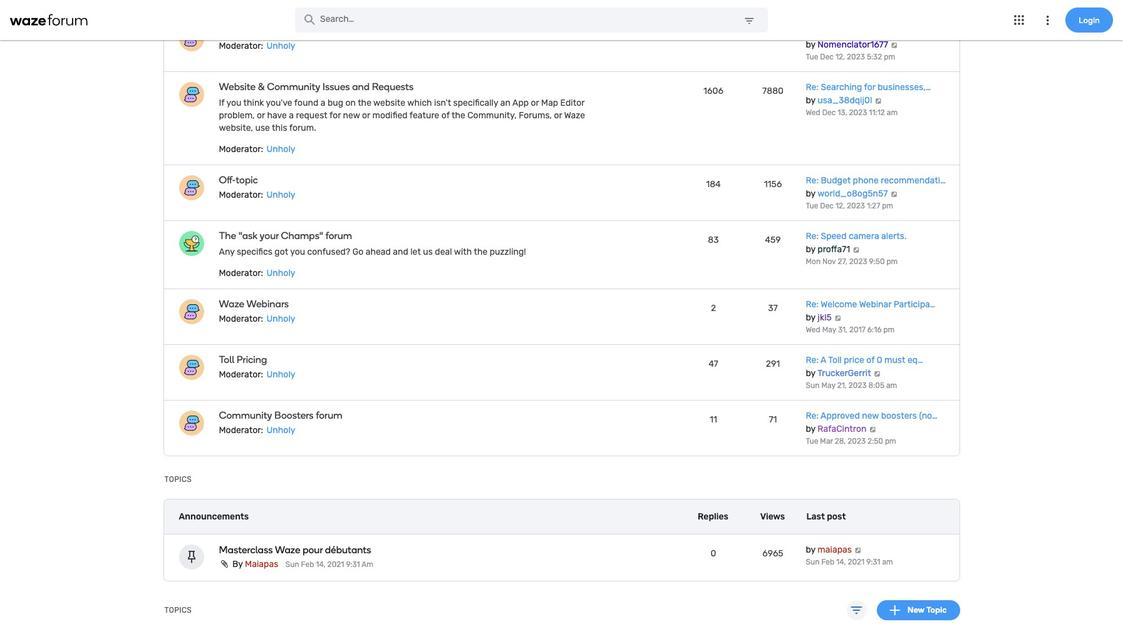 Task type: vqa. For each thing, say whether or not it's contained in the screenshot.


Task type: locate. For each thing, give the bounding box(es) containing it.
paperclip image
[[219, 560, 230, 569]]

maiapas left go to last post icon
[[818, 546, 852, 556]]

1 vertical spatial dec
[[823, 109, 836, 117]]

1 horizontal spatial sun feb 14, 2021 9:31 am
[[806, 559, 894, 567]]

community boosters forum moderator: unholy
[[219, 410, 343, 436]]

view the latest post image up 11:12
[[875, 98, 883, 104]]

1 horizontal spatial 0
[[877, 356, 883, 366]]

and inside the "ask your champs" forum any specifics got you confused? go ahead and let us deal with the puzzling!
[[393, 247, 409, 258]]

tue down "world_o8og5n57"
[[806, 202, 819, 211]]

unholy link down webinars
[[265, 314, 297, 325]]

1 12, from the top
[[836, 53, 846, 62]]

view the latest post image
[[891, 42, 899, 49], [875, 98, 883, 104], [853, 247, 861, 253], [834, 316, 842, 322], [874, 371, 882, 378]]

unholy link for boosters
[[265, 426, 297, 436]]

2 tue from the top
[[806, 202, 819, 211]]

searching
[[821, 82, 863, 93]]

1 unholy link from the top
[[265, 41, 297, 52]]

14, down pour
[[316, 561, 326, 570]]

may for webinars
[[823, 326, 837, 335]]

0 vertical spatial 12,
[[836, 53, 846, 62]]

dec left 13,
[[823, 109, 836, 117]]

wed down jkl5 link
[[806, 326, 821, 335]]

the down specifically
[[452, 111, 466, 121]]

0 horizontal spatial view the latest post image
[[869, 427, 877, 433]]

toll inside re: a toll price of 0 must eq… by truckergerrit
[[829, 356, 842, 366]]

2023 right 13,
[[850, 109, 868, 117]]

view the latest post image up mon nov 27, 2023 9:50 pm
[[853, 247, 861, 253]]

re: up the jkl5
[[806, 300, 819, 311]]

by left the "rafacintron" link
[[806, 425, 816, 435]]

unholy link up your
[[265, 190, 297, 201]]

1 unholy from the top
[[267, 41, 296, 52]]

waze left pour
[[275, 545, 301, 557]]

2023 right 28,
[[848, 438, 866, 447]]

views
[[761, 512, 786, 523]]

and up on
[[352, 81, 370, 93]]

by inside the "re: speed camera alerts. by proffa71"
[[806, 245, 816, 255]]

of inside re: a toll price of 0 must eq… by truckergerrit
[[867, 356, 875, 366]]

1 vertical spatial for
[[330, 111, 341, 121]]

21,
[[838, 382, 847, 391]]

go to last post image
[[855, 548, 863, 554]]

re: approved new boosters (no… link
[[806, 411, 938, 422]]

0 vertical spatial 0
[[877, 356, 883, 366]]

unholy down pricing
[[267, 370, 296, 381]]

0 vertical spatial new
[[343, 111, 360, 121]]

sun feb 14, 2021 9:31 am down pour
[[286, 561, 374, 570]]

0 vertical spatial community
[[267, 81, 320, 93]]

0 vertical spatial dec
[[821, 53, 834, 62]]

toll left pricing
[[219, 354, 235, 366]]

1 horizontal spatial toll
[[829, 356, 842, 366]]

of right 'price' on the right of the page
[[867, 356, 875, 366]]

2021 down débutants
[[328, 561, 344, 570]]

deal
[[435, 247, 452, 258]]

re: left "speed"
[[806, 232, 819, 242]]

2 vertical spatial and
[[393, 247, 409, 258]]

1 vertical spatial by maiapas
[[233, 559, 278, 570]]

0 vertical spatial topics
[[165, 476, 192, 485]]

11:12
[[870, 109, 886, 117]]

moderator: inside 'waze webinars moderator: unholy'
[[219, 314, 263, 325]]

0 horizontal spatial you
[[227, 98, 242, 109]]

dec
[[821, 53, 834, 62], [823, 109, 836, 117], [821, 202, 834, 211]]

sun feb 14, 2021 9:31 am down go to last post icon
[[806, 559, 894, 567]]

sun left the 21,
[[806, 382, 820, 391]]

3 unholy from the top
[[267, 190, 296, 201]]

2 12, from the top
[[836, 202, 846, 211]]

re: budget phone recommendati… link
[[806, 176, 946, 186]]

maiapas link down masterclass
[[245, 559, 278, 570]]

1 re: from the top
[[806, 82, 819, 93]]

toll right a
[[829, 356, 842, 366]]

a left bug
[[321, 98, 326, 109]]

and left let
[[393, 247, 409, 258]]

28,
[[835, 438, 846, 447]]

5 moderator: from the top
[[219, 314, 263, 325]]

37
[[769, 304, 778, 314]]

view the latest post image for forum
[[869, 427, 877, 433]]

1 horizontal spatial 9:31
[[867, 559, 881, 567]]

wed may 31, 2017 6:16 pm
[[806, 326, 895, 335]]

unholy link down pricing
[[265, 370, 297, 381]]

2 topics from the top
[[165, 606, 192, 615]]

1 vertical spatial moderator: unholy
[[219, 269, 296, 279]]

new down on
[[343, 111, 360, 121]]

0 horizontal spatial of
[[442, 111, 450, 121]]

0 vertical spatial of
[[442, 111, 450, 121]]

alerts.
[[882, 232, 907, 242]]

5 unholy link from the top
[[265, 314, 297, 325]]

2017
[[850, 326, 866, 335]]

1 horizontal spatial waze
[[275, 545, 301, 557]]

forum right boosters
[[316, 410, 343, 422]]

&
[[258, 81, 265, 93]]

re: inside re: searching for businesses,… by usa_38dqij0l
[[806, 82, 819, 93]]

0 horizontal spatial maiapas link
[[245, 559, 278, 570]]

forum inside the "ask your champs" forum any specifics got you confused? go ahead and let us deal with the puzzling!
[[326, 230, 352, 242]]

2 vertical spatial tue
[[806, 438, 819, 447]]

view the latest post image
[[891, 191, 899, 198], [869, 427, 877, 433]]

3 moderator: from the top
[[219, 190, 263, 201]]

forum up confused?
[[326, 230, 352, 242]]

or
[[531, 98, 539, 109], [257, 111, 265, 121], [362, 111, 371, 121], [554, 111, 563, 121]]

0 vertical spatial maiapas
[[818, 546, 852, 556]]

moderator: inside toll pricing moderator: unholy
[[219, 370, 263, 381]]

1606
[[704, 86, 724, 97]]

5 re: from the top
[[806, 356, 819, 366]]

2 re: from the top
[[806, 176, 819, 186]]

off-
[[219, 174, 236, 186]]

view the latest post image up the 8:05
[[874, 371, 882, 378]]

0 vertical spatial forum
[[326, 230, 352, 242]]

0 vertical spatial moderator: unholy
[[219, 144, 296, 155]]

re: left the budget
[[806, 176, 819, 186]]

1 horizontal spatial and
[[352, 81, 370, 93]]

toll
[[219, 354, 235, 366], [829, 356, 842, 366]]

0 horizontal spatial by maiapas
[[233, 559, 278, 570]]

maiapas link
[[818, 546, 852, 556], [245, 559, 278, 570]]

0 vertical spatial for
[[865, 82, 876, 93]]

waze down editor
[[565, 111, 586, 121]]

1 wed from the top
[[806, 109, 821, 117]]

pm
[[885, 53, 896, 62], [883, 202, 894, 211], [887, 258, 898, 267], [884, 326, 895, 335], [886, 438, 897, 447]]

waze left webinars
[[219, 299, 245, 311]]

for inside re: searching for businesses,… by usa_38dqij0l
[[865, 82, 876, 93]]

you right got
[[290, 247, 305, 258]]

0 vertical spatial by maiapas
[[806, 546, 852, 556]]

wed left 13,
[[806, 109, 821, 117]]

the right the with
[[474, 247, 488, 258]]

moderator: unholy down specifics
[[219, 269, 296, 279]]

12, for 1:27
[[836, 202, 846, 211]]

by inside re: a toll price of 0 must eq… by truckergerrit
[[806, 369, 816, 379]]

1 vertical spatial the
[[452, 111, 466, 121]]

12, down by nomenclator1677
[[836, 53, 846, 62]]

1 moderator: unholy from the top
[[219, 144, 296, 155]]

by nomenclator1677
[[806, 40, 889, 50]]

or up forums,
[[531, 98, 539, 109]]

1 horizontal spatial you
[[290, 247, 305, 258]]

may down the jkl5
[[823, 326, 837, 335]]

a right have
[[289, 111, 294, 121]]

wed for waze webinars
[[806, 326, 821, 335]]

3 re: from the top
[[806, 232, 819, 242]]

tue left mar
[[806, 438, 819, 447]]

by right 1156
[[806, 189, 816, 200]]

you
[[227, 98, 242, 109], [290, 247, 305, 258]]

moderator:
[[219, 41, 263, 52], [219, 144, 263, 155], [219, 190, 263, 201], [219, 269, 263, 279], [219, 314, 263, 325], [219, 370, 263, 381], [219, 426, 263, 436]]

view the latest post image right nomenclator1677 link
[[891, 42, 899, 49]]

unholy down got
[[267, 269, 296, 279]]

budget
[[821, 176, 851, 186]]

waze
[[565, 111, 586, 121], [219, 299, 245, 311], [275, 545, 301, 557]]

1 moderator: from the top
[[219, 41, 263, 52]]

0 vertical spatial a
[[321, 98, 326, 109]]

welcome
[[821, 300, 858, 311]]

5 unholy from the top
[[267, 314, 296, 325]]

the right on
[[358, 98, 372, 109]]

by left "usa_38dqij0l"
[[806, 96, 816, 106]]

re: inside 're: budget phone recommendati… by world_o8og5n57'
[[806, 176, 819, 186]]

view the latest post image down re: budget phone recommendati… link at top right
[[891, 191, 899, 198]]

may left the 21,
[[822, 382, 836, 391]]

re: left a
[[806, 356, 819, 366]]

4 re: from the top
[[806, 300, 819, 311]]

0 vertical spatial may
[[823, 326, 837, 335]]

pm right 1:27
[[883, 202, 894, 211]]

mon nov 27, 2023 9:50 pm
[[806, 258, 898, 267]]

re: welcome webinar participa… by jkl5
[[806, 300, 936, 324]]

0 vertical spatial and
[[249, 25, 266, 37]]

jkl5
[[818, 313, 832, 324]]

1 vertical spatial of
[[867, 356, 875, 366]]

31,
[[839, 326, 848, 335]]

1 vertical spatial you
[[290, 247, 305, 258]]

0 vertical spatial view the latest post image
[[891, 191, 899, 198]]

jkl5 link
[[818, 313, 832, 324]]

9:31
[[867, 559, 881, 567], [346, 561, 360, 570]]

184
[[707, 180, 721, 190]]

re: for webinars
[[806, 300, 819, 311]]

4 unholy link from the top
[[265, 269, 297, 279]]

moderator: unholy down 'use'
[[219, 144, 296, 155]]

2 vertical spatial the
[[474, 247, 488, 258]]

27,
[[838, 258, 848, 267]]

2023 for off-topic
[[847, 202, 866, 211]]

unholy link down got
[[265, 269, 297, 279]]

have
[[267, 111, 287, 121]]

0 horizontal spatial maiapas
[[245, 559, 278, 570]]

6 re: from the top
[[806, 411, 819, 422]]

unholy down points at the top left of the page
[[267, 41, 296, 52]]

unholy inside toll pricing moderator: unholy
[[267, 370, 296, 381]]

1 horizontal spatial the
[[452, 111, 466, 121]]

view the latest post image up 2:50
[[869, 427, 877, 433]]

1 vertical spatial forum
[[316, 410, 343, 422]]

1 vertical spatial new
[[863, 411, 880, 422]]

boosters
[[275, 410, 314, 422]]

feb down pour
[[301, 561, 314, 570]]

by right 8133
[[806, 40, 816, 50]]

community up found
[[267, 81, 320, 93]]

unholy up your
[[267, 190, 296, 201]]

1 vertical spatial wed
[[806, 326, 821, 335]]

2023 down nomenclator1677 link
[[847, 53, 866, 62]]

2 vertical spatial dec
[[821, 202, 834, 211]]

1 horizontal spatial new
[[863, 411, 880, 422]]

moderator: inside "off-topic moderator: unholy"
[[219, 190, 263, 201]]

3 unholy link from the top
[[265, 190, 297, 201]]

off-topic moderator: unholy
[[219, 174, 296, 201]]

6 unholy from the top
[[267, 370, 296, 381]]

7 unholy from the top
[[267, 426, 296, 436]]

1 vertical spatial 12,
[[836, 202, 846, 211]]

eq…
[[908, 356, 924, 366]]

community,
[[468, 111, 517, 121]]

re: inside re: approved new boosters (no… by rafacintron
[[806, 411, 819, 422]]

2 horizontal spatial and
[[393, 247, 409, 258]]

1 horizontal spatial for
[[865, 82, 876, 93]]

re: for topic
[[806, 176, 819, 186]]

0 horizontal spatial for
[[330, 111, 341, 121]]

(no…
[[920, 411, 938, 422]]

2023 right the 21,
[[849, 382, 867, 391]]

unholy link
[[265, 41, 297, 52], [265, 144, 297, 155], [265, 190, 297, 201], [265, 269, 297, 279], [265, 314, 297, 325], [265, 370, 297, 381], [265, 426, 297, 436]]

14, down post
[[837, 559, 846, 567]]

1 vertical spatial view the latest post image
[[869, 427, 877, 433]]

re: inside re: a toll price of 0 must eq… by truckergerrit
[[806, 356, 819, 366]]

1 horizontal spatial maiapas link
[[818, 546, 852, 556]]

1 horizontal spatial 14,
[[837, 559, 846, 567]]

3 tue from the top
[[806, 438, 819, 447]]

2023 down world_o8og5n57 link
[[847, 202, 866, 211]]

1 vertical spatial may
[[822, 382, 836, 391]]

1 vertical spatial community
[[219, 410, 272, 422]]

website & community issues and requests link
[[219, 81, 581, 93]]

unholy inside community boosters forum moderator: unholy
[[267, 426, 296, 436]]

1 horizontal spatial view the latest post image
[[891, 191, 899, 198]]

unholy down webinars
[[267, 314, 296, 325]]

feature
[[410, 111, 440, 121]]

12, for 5:32
[[836, 53, 846, 62]]

maiapas
[[818, 546, 852, 556], [245, 559, 278, 570]]

re: for boosters
[[806, 411, 819, 422]]

0 vertical spatial waze
[[565, 111, 586, 121]]

waze inside website & community issues and requests if you think you've found a bug on the website which isn't specifically an app or map editor problem, or have a request for new or modified feature of the community, forums, or waze website, use this forum.
[[565, 111, 586, 121]]

app
[[513, 98, 529, 109]]

maiapas link left go to last post icon
[[818, 546, 852, 556]]

you right if
[[227, 98, 242, 109]]

by left truckergerrit at bottom right
[[806, 369, 816, 379]]

for inside website & community issues and requests if you think you've found a bug on the website which isn't specifically an app or map editor problem, or have a request for new or modified feature of the community, forums, or waze website, use this forum.
[[330, 111, 341, 121]]

new inside website & community issues and requests if you think you've found a bug on the website which isn't specifically an app or map editor problem, or have a request for new or modified feature of the community, forums, or waze website, use this forum.
[[343, 111, 360, 121]]

map
[[542, 98, 559, 109]]

no unread posts image
[[179, 232, 204, 257]]

0
[[877, 356, 883, 366], [711, 549, 717, 560]]

by maiapas down masterclass
[[233, 559, 278, 570]]

tue for moderator:
[[806, 202, 819, 211]]

6 moderator: from the top
[[219, 370, 263, 381]]

dec for off-topic
[[821, 202, 834, 211]]

by maiapas
[[806, 546, 852, 556], [233, 559, 278, 570]]

rafacintron
[[818, 425, 867, 435]]

2023 for the "ask your champs" forum
[[850, 258, 868, 267]]

0 vertical spatial wed
[[806, 109, 821, 117]]

6965
[[763, 549, 784, 560]]

1 vertical spatial topics
[[165, 606, 192, 615]]

0 left must
[[877, 356, 883, 366]]

7 unholy link from the top
[[265, 426, 297, 436]]

replies
[[698, 512, 729, 523]]

0 down replies
[[711, 549, 717, 560]]

6 unholy link from the top
[[265, 370, 297, 381]]

of down isn't
[[442, 111, 450, 121]]

2021 down go to last post icon
[[848, 559, 865, 567]]

nov
[[823, 258, 836, 267]]

1 horizontal spatial a
[[321, 98, 326, 109]]

re: left approved
[[806, 411, 819, 422]]

by left jkl5 link
[[806, 313, 816, 324]]

approved
[[821, 411, 860, 422]]

by inside re: searching for businesses,… by usa_38dqij0l
[[806, 96, 816, 106]]

0 horizontal spatial new
[[343, 111, 360, 121]]

forum
[[326, 230, 352, 242], [316, 410, 343, 422]]

with
[[454, 247, 472, 258]]

view the latest post image for waze webinars
[[834, 316, 842, 322]]

1:27
[[867, 202, 881, 211]]

1 vertical spatial and
[[352, 81, 370, 93]]

sun feb 14, 2021 9:31 am
[[806, 559, 894, 567], [286, 561, 374, 570]]

0 horizontal spatial toll
[[219, 354, 235, 366]]

by
[[806, 40, 816, 50], [806, 96, 816, 106], [806, 189, 816, 200], [806, 245, 816, 255], [806, 313, 816, 324], [806, 369, 816, 379], [806, 425, 816, 435], [806, 546, 816, 556], [233, 559, 243, 570]]

re: left the "searching"
[[806, 82, 819, 93]]

pm right 2:50
[[886, 438, 897, 447]]

maiapas down masterclass
[[245, 559, 278, 570]]

pm for webinars
[[884, 326, 895, 335]]

new inside re: approved new boosters (no… by rafacintron
[[863, 411, 880, 422]]

5:32
[[867, 53, 883, 62]]

9:50
[[870, 258, 885, 267]]

for up 11:12
[[865, 82, 876, 93]]

moderator: inside community boosters forum moderator: unholy
[[219, 426, 263, 436]]

pm right the 6:16
[[884, 326, 895, 335]]

community left boosters
[[219, 410, 272, 422]]

0 horizontal spatial sun feb 14, 2021 9:31 am
[[286, 561, 374, 570]]

feb down last post
[[822, 559, 835, 567]]

tue dec 12, 2023 5:32 pm
[[806, 53, 896, 62]]

on
[[346, 98, 356, 109]]

2 wed from the top
[[806, 326, 821, 335]]

by maiapas left go to last post icon
[[806, 546, 852, 556]]

0 horizontal spatial waze
[[219, 299, 245, 311]]

this
[[272, 123, 287, 134]]

dec down by nomenclator1677
[[821, 53, 834, 62]]

unholy down boosters
[[267, 426, 296, 436]]

feb
[[822, 559, 835, 567], [301, 561, 314, 570]]

tue down by nomenclator1677
[[806, 53, 819, 62]]

1 vertical spatial a
[[289, 111, 294, 121]]

re: searching for businesses,… by usa_38dqij0l
[[806, 82, 932, 106]]

and right the ranks
[[249, 25, 266, 37]]

unholy link down points at the top left of the page
[[265, 41, 297, 52]]

1 vertical spatial waze
[[219, 299, 245, 311]]

2 horizontal spatial waze
[[565, 111, 586, 121]]

7 moderator: from the top
[[219, 426, 263, 436]]

you inside the "ask your champs" forum any specifics got you confused? go ahead and let us deal with the puzzling!
[[290, 247, 305, 258]]

2 horizontal spatial the
[[474, 247, 488, 258]]

0 vertical spatial tue
[[806, 53, 819, 62]]

1 horizontal spatial of
[[867, 356, 875, 366]]

and
[[249, 25, 266, 37], [352, 81, 370, 93], [393, 247, 409, 258]]

by up mon
[[806, 245, 816, 255]]

0 horizontal spatial and
[[249, 25, 266, 37]]

truckergerrit
[[818, 369, 872, 379]]

toll pricing link
[[219, 354, 581, 366]]

or up 'use'
[[257, 111, 265, 121]]

points
[[269, 25, 296, 37]]

0 vertical spatial the
[[358, 98, 372, 109]]

2023 for community boosters forum
[[848, 438, 866, 447]]

1 vertical spatial tue
[[806, 202, 819, 211]]

2 moderator: unholy from the top
[[219, 269, 296, 279]]

0 horizontal spatial 0
[[711, 549, 717, 560]]

price
[[844, 356, 865, 366]]

0 vertical spatial you
[[227, 98, 242, 109]]

re: inside re: welcome webinar participa… by jkl5
[[806, 300, 819, 311]]

0 vertical spatial maiapas link
[[818, 546, 852, 556]]



Task type: describe. For each thing, give the bounding box(es) containing it.
1 vertical spatial 0
[[711, 549, 717, 560]]

1 horizontal spatial 2021
[[848, 559, 865, 567]]

unholy link for pricing
[[265, 370, 297, 381]]

if
[[219, 98, 225, 109]]

you inside website & community issues and requests if you think you've found a bug on the website which isn't specifically an app or map editor problem, or have a request for new or modified feature of the community, forums, or waze website, use this forum.
[[227, 98, 242, 109]]

8:05
[[869, 382, 885, 391]]

use
[[255, 123, 270, 134]]

unholy inside 'waze webinars moderator: unholy'
[[267, 314, 296, 325]]

71
[[769, 415, 778, 426]]

0 horizontal spatial the
[[358, 98, 372, 109]]

6:16
[[868, 326, 882, 335]]

let
[[411, 247, 421, 258]]

0 inside re: a toll price of 0 must eq… by truckergerrit
[[877, 356, 883, 366]]

found
[[295, 98, 319, 109]]

webinars
[[247, 299, 289, 311]]

last
[[807, 512, 826, 523]]

by down last
[[806, 546, 816, 556]]

community inside community boosters forum moderator: unholy
[[219, 410, 272, 422]]

and inside the ranks and points moderator: unholy
[[249, 25, 266, 37]]

confused?
[[307, 247, 351, 258]]

view the latest post image for toll pricing
[[874, 371, 882, 378]]

0 horizontal spatial a
[[289, 111, 294, 121]]

re: inside the "re: speed camera alerts. by proffa71"
[[806, 232, 819, 242]]

post
[[828, 512, 847, 523]]

291
[[766, 359, 781, 370]]

re: speed camera alerts. by proffa71
[[806, 232, 907, 255]]

view the latest post image for the "ask your champs" forum
[[853, 247, 861, 253]]

ahead
[[366, 247, 391, 258]]

boosters
[[882, 411, 918, 422]]

ranks
[[219, 25, 247, 37]]

by right paperclip "image"
[[233, 559, 243, 570]]

a
[[821, 356, 827, 366]]

waze webinars link
[[219, 299, 581, 311]]

re: for pricing
[[806, 356, 819, 366]]

toll inside toll pricing moderator: unholy
[[219, 354, 235, 366]]

bug
[[328, 98, 344, 109]]

pm for boosters
[[886, 438, 897, 447]]

businesses,…
[[878, 82, 932, 93]]

issues
[[323, 81, 350, 93]]

masterclass waze pour débutants link
[[219, 545, 596, 557]]

2 vertical spatial waze
[[275, 545, 301, 557]]

4 unholy from the top
[[267, 269, 296, 279]]

2
[[711, 304, 716, 314]]

13,
[[838, 109, 848, 117]]

0 horizontal spatial 14,
[[316, 561, 326, 570]]

champs"
[[281, 230, 323, 242]]

unholy link for and
[[265, 41, 297, 52]]

1 horizontal spatial by maiapas
[[806, 546, 852, 556]]

unholy inside the ranks and points moderator: unholy
[[267, 41, 296, 52]]

moderator: inside the ranks and points moderator: unholy
[[219, 41, 263, 52]]

community inside website & community issues and requests if you think you've found a bug on the website which isn't specifically an app or map editor problem, or have a request for new or modified feature of the community, forums, or waze website, use this forum.
[[267, 81, 320, 93]]

forums,
[[519, 111, 552, 121]]

participa…
[[894, 300, 936, 311]]

rafacintron link
[[818, 425, 867, 435]]

"ask
[[239, 230, 258, 242]]

1 vertical spatial maiapas link
[[245, 559, 278, 570]]

1 tue from the top
[[806, 53, 819, 62]]

re: a toll price of 0 must eq… by truckergerrit
[[806, 356, 924, 379]]

nomenclator1677
[[818, 40, 889, 50]]

2 moderator: from the top
[[219, 144, 263, 155]]

website
[[219, 81, 256, 93]]

or left modified
[[362, 111, 371, 121]]

go
[[353, 247, 364, 258]]

pm right 5:32
[[885, 53, 896, 62]]

website & community issues and requests if you think you've found a bug on the website which isn't specifically an app or map editor problem, or have a request for new or modified feature of the community, forums, or waze website, use this forum.
[[219, 81, 586, 134]]

announcements
[[179, 512, 249, 523]]

ranks and points moderator: unholy
[[219, 25, 296, 52]]

pm right 9:50
[[887, 258, 898, 267]]

must
[[885, 356, 906, 366]]

7880
[[763, 86, 784, 97]]

masterclass waze pour débutants
[[219, 545, 371, 557]]

1 topics from the top
[[165, 476, 192, 485]]

forum inside community boosters forum moderator: unholy
[[316, 410, 343, 422]]

your
[[260, 230, 279, 242]]

pm for topic
[[883, 202, 894, 211]]

tue dec 12, 2023 1:27 pm
[[806, 202, 894, 211]]

the "ask your champs" forum any specifics got you confused? go ahead and let us deal with the puzzling!
[[219, 230, 526, 258]]

2:50
[[868, 438, 884, 447]]

wed for website & community issues and requests
[[806, 109, 821, 117]]

specifics
[[237, 247, 273, 258]]

tue for forum
[[806, 438, 819, 447]]

sun down masterclass waze pour débutants
[[286, 561, 299, 570]]

by inside 're: budget phone recommendati… by world_o8og5n57'
[[806, 189, 816, 200]]

usa_38dqij0l link
[[818, 96, 873, 106]]

waze webinars moderator: unholy
[[219, 299, 296, 325]]

1156
[[764, 180, 782, 190]]

by inside re: approved new boosters (no… by rafacintron
[[806, 425, 816, 435]]

1 horizontal spatial feb
[[822, 559, 835, 567]]

moderator: unholy for "ask
[[219, 269, 296, 279]]

proffa71 link
[[818, 245, 851, 255]]

phone
[[853, 176, 879, 186]]

the "ask your champs" forum link
[[219, 230, 581, 242]]

pour
[[303, 545, 323, 557]]

1 vertical spatial maiapas
[[245, 559, 278, 570]]

view the latest post image for website & community issues and requests
[[875, 98, 883, 104]]

or down map
[[554, 111, 563, 121]]

of inside website & community issues and requests if you think you've found a bug on the website which isn't specifically an app or map editor problem, or have a request for new or modified feature of the community, forums, or waze website, use this forum.
[[442, 111, 450, 121]]

0 horizontal spatial feb
[[301, 561, 314, 570]]

dec for website & community issues and requests
[[823, 109, 836, 117]]

and inside website & community issues and requests if you think you've found a bug on the website which isn't specifically an app or map editor problem, or have a request for new or modified feature of the community, forums, or waze website, use this forum.
[[352, 81, 370, 93]]

wed dec 13, 2023 11:12 am
[[806, 109, 898, 117]]

specifically
[[454, 98, 499, 109]]

4 moderator: from the top
[[219, 269, 263, 279]]

think
[[244, 98, 264, 109]]

2023 for website & community issues and requests
[[850, 109, 868, 117]]

us
[[423, 247, 433, 258]]

the inside the "ask your champs" forum any specifics got you confused? go ahead and let us deal with the puzzling!
[[474, 247, 488, 258]]

by inside re: welcome webinar participa… by jkl5
[[806, 313, 816, 324]]

website,
[[219, 123, 253, 134]]

unholy link for webinars
[[265, 314, 297, 325]]

view the latest post image for moderator:
[[891, 191, 899, 198]]

630
[[706, 30, 722, 41]]

0 horizontal spatial 9:31
[[346, 561, 360, 570]]

may for pricing
[[822, 382, 836, 391]]

unholy inside "off-topic moderator: unholy"
[[267, 190, 296, 201]]

recommendati…
[[881, 176, 946, 186]]

2023 for toll pricing
[[849, 382, 867, 391]]

an
[[501, 98, 511, 109]]

off-topic link
[[219, 174, 581, 186]]

mar
[[821, 438, 834, 447]]

got
[[275, 247, 288, 258]]

waze inside 'waze webinars moderator: unholy'
[[219, 299, 245, 311]]

moderator: unholy for &
[[219, 144, 296, 155]]

unholy link for topic
[[265, 190, 297, 201]]

mon
[[806, 258, 821, 267]]

sun right 6965
[[806, 559, 820, 567]]

8133
[[764, 30, 783, 41]]

47
[[709, 359, 719, 370]]

the
[[219, 230, 236, 242]]

camera
[[849, 232, 880, 242]]

you've
[[266, 98, 293, 109]]

2 unholy from the top
[[267, 144, 296, 155]]

0 horizontal spatial 2021
[[328, 561, 344, 570]]

1 horizontal spatial maiapas
[[818, 546, 852, 556]]

2 unholy link from the top
[[265, 144, 297, 155]]



